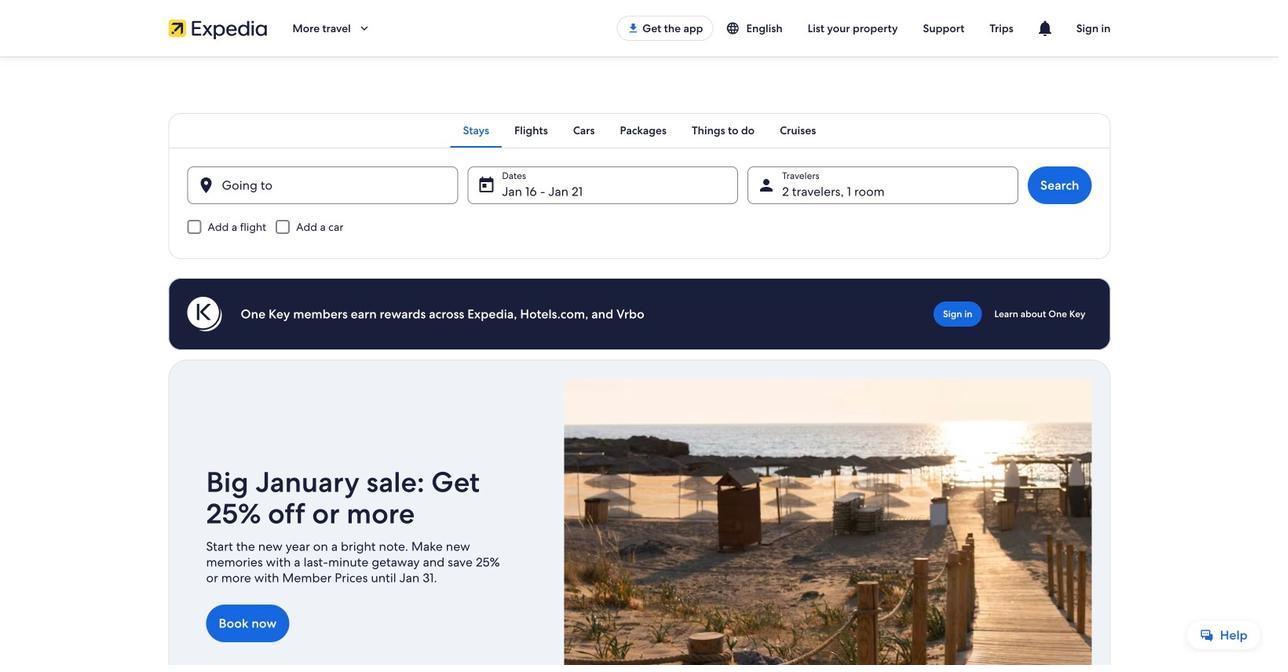 Task type: vqa. For each thing, say whether or not it's contained in the screenshot.
stadium
no



Task type: describe. For each thing, give the bounding box(es) containing it.
communication center icon image
[[1036, 19, 1055, 38]]

small image
[[726, 21, 746, 35]]

download the app button image
[[627, 22, 639, 35]]



Task type: locate. For each thing, give the bounding box(es) containing it.
tab list
[[168, 113, 1111, 148]]

more travel image
[[357, 21, 371, 35]]

main content
[[0, 57, 1279, 665]]

expedia logo image
[[168, 17, 267, 39]]



